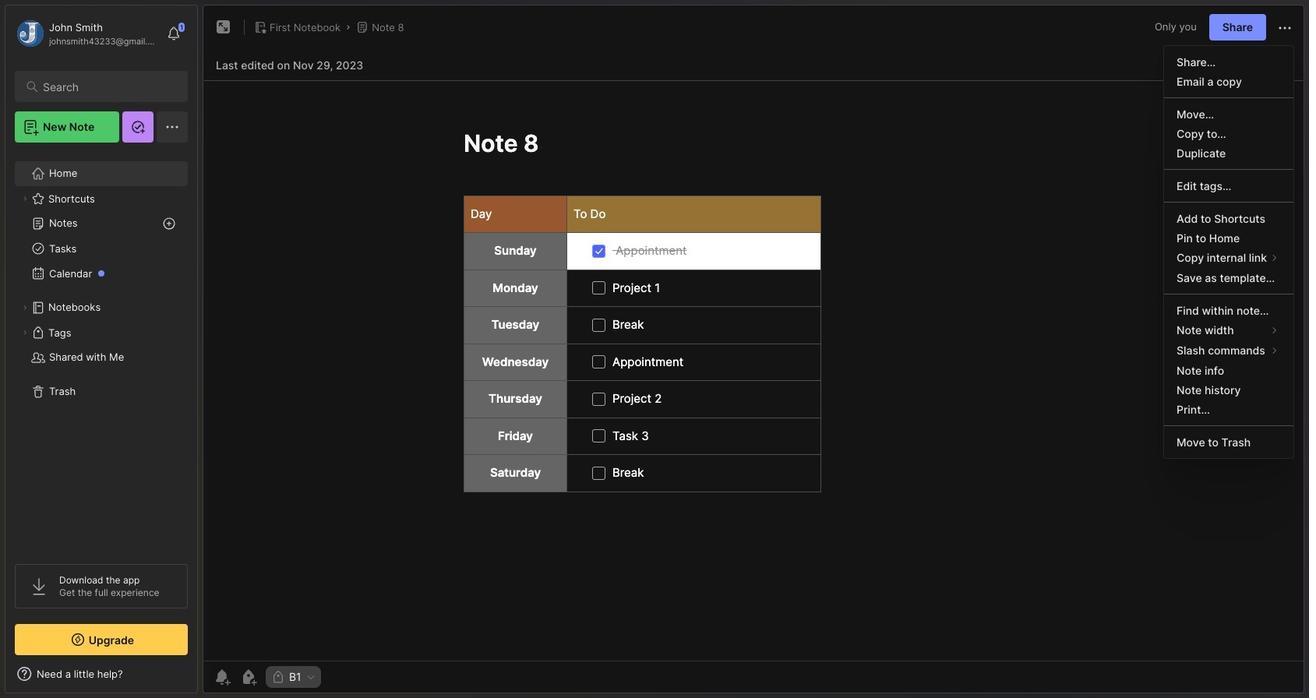 Task type: vqa. For each thing, say whether or not it's contained in the screenshot.
Account field
yes



Task type: describe. For each thing, give the bounding box(es) containing it.
expand tags image
[[20, 328, 30, 338]]

add a reminder image
[[213, 668, 232, 687]]

Slash commands field
[[1165, 341, 1294, 361]]

dropdown list menu
[[1165, 52, 1294, 452]]

Note width field
[[1165, 320, 1294, 341]]

Copy internal link field
[[1165, 248, 1294, 268]]

expand notebooks image
[[20, 303, 30, 313]]

more actions image
[[1276, 19, 1295, 37]]

More actions field
[[1276, 17, 1295, 37]]

Search text field
[[43, 80, 174, 94]]

Note Editor text field
[[203, 80, 1304, 661]]

add tag image
[[239, 668, 258, 687]]

click to collapse image
[[197, 670, 209, 688]]



Task type: locate. For each thing, give the bounding box(es) containing it.
none search field inside main element
[[43, 77, 174, 96]]

main element
[[0, 0, 203, 699]]

tree
[[5, 152, 197, 550]]

tree inside main element
[[5, 152, 197, 550]]

Account field
[[15, 18, 159, 49]]

WHAT'S NEW field
[[5, 662, 197, 687]]

expand note image
[[214, 18, 233, 37]]

B1 Tag actions field
[[301, 672, 316, 683]]

None search field
[[43, 77, 174, 96]]

note window element
[[203, 5, 1305, 698]]



